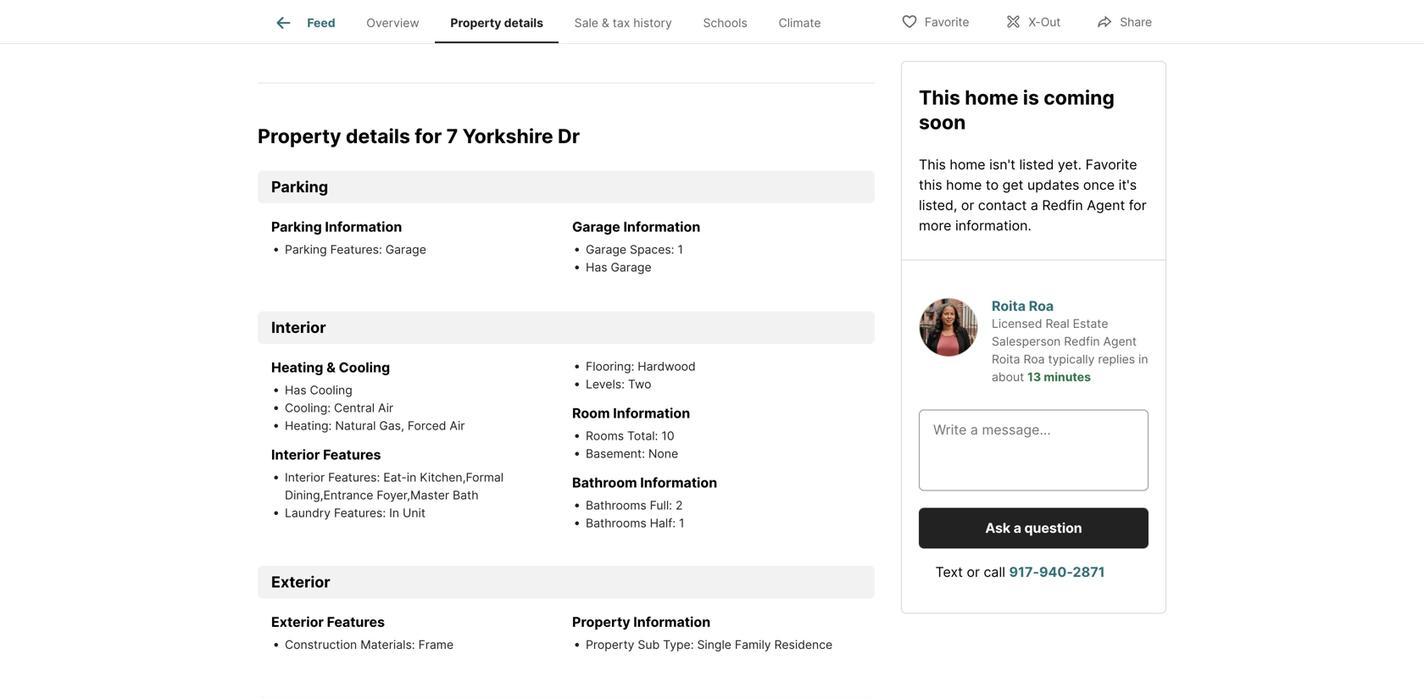 Task type: describe. For each thing, give the bounding box(es) containing it.
replies
[[1098, 352, 1135, 367]]

information.
[[956, 217, 1032, 234]]

in inside roita roa typically replies in about
[[1139, 352, 1149, 367]]

roa for roita roa licensed real estate salesperson redfin agent
[[1029, 298, 1054, 315]]

917-940-2871 link
[[1009, 564, 1105, 581]]

schools tab
[[688, 3, 763, 43]]

parking for parking
[[271, 177, 328, 196]]

bathroom
[[572, 475, 637, 491]]

property for property details
[[451, 15, 501, 30]]

hardwood
[[638, 359, 696, 374]]

2
[[676, 498, 683, 513]]

yorkshire
[[463, 124, 553, 148]]

garage inside parking information parking features: garage
[[386, 242, 426, 257]]

this home isn't listed yet. favorite this home to get updates once it's listed, or contact a redfin
[[919, 156, 1138, 214]]

bath
[[453, 488, 479, 503]]

roita roa link
[[992, 298, 1054, 315]]

features: for interior
[[328, 470, 380, 485]]

exterior for exterior features construction materials: frame
[[271, 614, 324, 631]]

heating & cooling has cooling cooling: central air heating: natural gas, forced air
[[271, 359, 465, 433]]

a inside "button"
[[1014, 520, 1022, 537]]

parking information parking features: garage
[[271, 219, 426, 257]]

sale & tax history tab
[[559, 3, 688, 43]]

basement:
[[586, 447, 645, 461]]

roita for roita roa licensed real estate salesperson redfin agent
[[992, 298, 1026, 315]]

roita roa typically replies in about
[[992, 352, 1149, 385]]

gas,
[[379, 419, 404, 433]]

licensed real estate salesperson redfin agentroita roa image
[[919, 298, 978, 357]]

x-out button
[[991, 4, 1075, 39]]

property details
[[451, 15, 543, 30]]

garage information garage spaces: 1 has garage
[[572, 219, 701, 275]]

share button
[[1082, 4, 1167, 39]]

features: inside parking information parking features: garage
[[330, 242, 382, 257]]

13
[[1028, 370, 1041, 385]]

information for room
[[613, 405, 690, 422]]

laundry
[[285, 506, 331, 520]]

for inside agent for more information.
[[1129, 197, 1147, 214]]

property details tab
[[435, 3, 559, 43]]

interior for interior
[[271, 318, 326, 337]]

share
[[1120, 15, 1152, 29]]

natural
[[335, 419, 376, 433]]

room
[[572, 405, 610, 422]]

about
[[992, 370, 1024, 385]]

940-
[[1040, 564, 1073, 581]]

central
[[334, 401, 375, 415]]

soon
[[919, 110, 966, 134]]

information for bathroom
[[640, 475, 717, 491]]

dining,entrance
[[285, 488, 373, 503]]

13 minutes
[[1028, 370, 1091, 385]]

listed
[[1020, 156, 1054, 173]]

& for heating
[[327, 359, 336, 376]]

1 inside the bathroom information bathrooms full: 2 bathrooms half: 1
[[679, 516, 685, 531]]

spaces:
[[630, 242, 675, 257]]

redfin inside this home isn't listed yet. favorite this home to get updates once it's listed, or contact a redfin
[[1042, 197, 1083, 214]]

more
[[919, 217, 952, 234]]

typically
[[1048, 352, 1095, 367]]

get
[[1003, 177, 1024, 193]]

foyer,master
[[377, 488, 449, 503]]

listed,
[[919, 197, 958, 214]]

property for property details for 7 yorkshire dr
[[258, 124, 341, 148]]

text
[[936, 564, 963, 581]]

to
[[986, 177, 999, 193]]

in inside eat-in kitchen,formal dining,entrance foyer,master bath
[[407, 470, 417, 485]]

history
[[634, 15, 672, 30]]

minutes
[[1044, 370, 1091, 385]]

out
[[1041, 15, 1061, 29]]

2 bathrooms from the top
[[586, 516, 647, 531]]

frame
[[419, 638, 454, 652]]

this for this home isn't listed yet. favorite this home to get updates once it's listed, or contact a redfin
[[919, 156, 946, 173]]

interior for interior features:
[[285, 470, 325, 485]]

real
[[1046, 317, 1070, 331]]

family
[[735, 638, 771, 652]]

property details for 7 yorkshire dr
[[258, 124, 580, 148]]

2 vertical spatial home
[[946, 177, 982, 193]]

total:
[[627, 429, 658, 443]]

tax
[[613, 15, 630, 30]]

roita roa licensed real estate salesperson redfin agent
[[992, 298, 1137, 349]]

eat-in kitchen,formal dining,entrance foyer,master bath
[[285, 470, 504, 503]]

has inside heating & cooling has cooling cooling: central air heating: natural gas, forced air
[[285, 383, 307, 397]]

this
[[919, 177, 943, 193]]

single
[[697, 638, 732, 652]]

bathroom information bathrooms full: 2 bathrooms half: 1
[[572, 475, 717, 531]]

or inside this home isn't listed yet. favorite this home to get updates once it's listed, or contact a redfin
[[961, 197, 975, 214]]

it's
[[1119, 177, 1137, 193]]

tab list containing feed
[[258, 0, 850, 43]]

construction
[[285, 638, 357, 652]]

overview
[[367, 15, 419, 30]]

property for property information property sub type: single family residence
[[572, 614, 630, 631]]

text or call 917-940-2871
[[936, 564, 1105, 581]]

heating
[[271, 359, 323, 376]]

1 vertical spatial cooling
[[310, 383, 353, 397]]

flooring: hardwood levels: two
[[586, 359, 696, 392]]

heating:
[[285, 419, 332, 433]]

1 bathrooms from the top
[[586, 498, 647, 513]]

agent for more information.
[[919, 197, 1147, 234]]

forced
[[408, 419, 446, 433]]

1 inside garage information garage spaces: 1 has garage
[[678, 242, 683, 257]]



Task type: locate. For each thing, give the bounding box(es) containing it.
home left the to
[[946, 177, 982, 193]]

1 this from the top
[[919, 86, 961, 109]]

information for property
[[634, 614, 711, 631]]

for down it's
[[1129, 197, 1147, 214]]

0 horizontal spatial has
[[285, 383, 307, 397]]

0 horizontal spatial air
[[378, 401, 394, 415]]

schools
[[703, 15, 748, 30]]

roita up licensed
[[992, 298, 1026, 315]]

1 vertical spatial bathrooms
[[586, 516, 647, 531]]

tab list
[[258, 0, 850, 43]]

property inside tab
[[451, 15, 501, 30]]

has inside garage information garage spaces: 1 has garage
[[586, 260, 608, 275]]

this inside this home isn't listed yet. favorite this home to get updates once it's listed, or contact a redfin
[[919, 156, 946, 173]]

two
[[628, 377, 652, 392]]

full:
[[650, 498, 672, 513]]

features for exterior
[[327, 614, 385, 631]]

1 vertical spatial parking
[[271, 219, 322, 235]]

yet.
[[1058, 156, 1082, 173]]

information for garage
[[624, 219, 701, 235]]

0 horizontal spatial favorite
[[925, 15, 970, 29]]

coming
[[1044, 86, 1115, 109]]

0 vertical spatial &
[[602, 15, 610, 30]]

eat-
[[383, 470, 407, 485]]

0 vertical spatial in
[[1139, 352, 1149, 367]]

air up gas,
[[378, 401, 394, 415]]

2 vertical spatial parking
[[285, 242, 327, 257]]

or right listed,
[[961, 197, 975, 214]]

2 exterior from the top
[[271, 614, 324, 631]]

0 horizontal spatial a
[[1014, 520, 1022, 537]]

levels:
[[586, 377, 625, 392]]

sale & tax history
[[575, 15, 672, 30]]

this home is coming soon
[[919, 86, 1115, 134]]

Write a message... text field
[[934, 420, 1135, 481]]

climate tab
[[763, 3, 837, 43]]

residence
[[775, 638, 833, 652]]

2 vertical spatial features:
[[334, 506, 386, 520]]

garage
[[572, 219, 620, 235], [386, 242, 426, 257], [586, 242, 627, 257], [611, 260, 652, 275]]

0 vertical spatial this
[[919, 86, 961, 109]]

1 vertical spatial details
[[346, 124, 410, 148]]

favorite button
[[887, 4, 984, 39]]

information inside property information property sub type: single family residence
[[634, 614, 711, 631]]

laundry features: in unit
[[285, 506, 426, 520]]

home left "isn't"
[[950, 156, 986, 173]]

0 vertical spatial interior
[[271, 318, 326, 337]]

redfin down estate
[[1064, 335, 1100, 349]]

in right replies
[[1139, 352, 1149, 367]]

1 horizontal spatial in
[[1139, 352, 1149, 367]]

materials:
[[361, 638, 415, 652]]

0 vertical spatial exterior
[[271, 573, 330, 592]]

1 vertical spatial for
[[1129, 197, 1147, 214]]

0 vertical spatial 1
[[678, 242, 683, 257]]

exterior inside the exterior features construction materials: frame
[[271, 614, 324, 631]]

0 vertical spatial for
[[415, 124, 442, 148]]

information for parking
[[325, 219, 402, 235]]

isn't
[[990, 156, 1016, 173]]

unit
[[403, 506, 426, 520]]

1 horizontal spatial has
[[586, 260, 608, 275]]

1 vertical spatial roa
[[1024, 352, 1045, 367]]

information inside parking information parking features: garage
[[325, 219, 402, 235]]

& inside tab
[[602, 15, 610, 30]]

details left 7
[[346, 124, 410, 148]]

ask
[[986, 520, 1011, 537]]

0 vertical spatial or
[[961, 197, 975, 214]]

feed link
[[273, 13, 335, 33]]

features: for laundry
[[334, 506, 386, 520]]

exterior for exterior
[[271, 573, 330, 592]]

information inside the bathroom information bathrooms full: 2 bathrooms half: 1
[[640, 475, 717, 491]]

type:
[[663, 638, 694, 652]]

1 horizontal spatial favorite
[[1086, 156, 1138, 173]]

1 vertical spatial this
[[919, 156, 946, 173]]

climate
[[779, 15, 821, 30]]

in up the foyer,master
[[407, 470, 417, 485]]

1 vertical spatial features:
[[328, 470, 380, 485]]

0 vertical spatial parking
[[271, 177, 328, 196]]

interior for interior features
[[271, 447, 320, 463]]

a right ask
[[1014, 520, 1022, 537]]

x-out
[[1029, 15, 1061, 29]]

home inside this home is coming soon
[[965, 86, 1019, 109]]

has
[[586, 260, 608, 275], [285, 383, 307, 397]]

salesperson
[[992, 335, 1061, 349]]

agent
[[1087, 197, 1125, 214], [1104, 335, 1137, 349]]

details for property details for 7 yorkshire dr
[[346, 124, 410, 148]]

licensed
[[992, 317, 1043, 331]]

1 vertical spatial agent
[[1104, 335, 1137, 349]]

agent up replies
[[1104, 335, 1137, 349]]

roa for roita roa typically replies in about
[[1024, 352, 1045, 367]]

flooring:
[[586, 359, 635, 374]]

0 vertical spatial details
[[504, 15, 543, 30]]

none
[[649, 447, 678, 461]]

2 roita from the top
[[992, 352, 1020, 367]]

feed
[[307, 15, 335, 30]]

agent down once
[[1087, 197, 1125, 214]]

features up interior features:
[[323, 447, 381, 463]]

agent inside agent for more information.
[[1087, 197, 1125, 214]]

1 vertical spatial home
[[950, 156, 986, 173]]

exterior features construction materials: frame
[[271, 614, 454, 652]]

in
[[1139, 352, 1149, 367], [407, 470, 417, 485]]

0 vertical spatial has
[[586, 260, 608, 275]]

1 horizontal spatial air
[[450, 419, 465, 433]]

home for is
[[965, 86, 1019, 109]]

or
[[961, 197, 975, 214], [967, 564, 980, 581]]

interior features
[[271, 447, 381, 463]]

2 this from the top
[[919, 156, 946, 173]]

or left 'call'
[[967, 564, 980, 581]]

0 vertical spatial a
[[1031, 197, 1039, 214]]

call
[[984, 564, 1006, 581]]

0 horizontal spatial in
[[407, 470, 417, 485]]

favorite
[[925, 15, 970, 29], [1086, 156, 1138, 173]]

0 vertical spatial roita
[[992, 298, 1026, 315]]

1 horizontal spatial &
[[602, 15, 610, 30]]

1 vertical spatial a
[[1014, 520, 1022, 537]]

2 vertical spatial interior
[[285, 470, 325, 485]]

sale
[[575, 15, 599, 30]]

this up this
[[919, 156, 946, 173]]

favorite inside button
[[925, 15, 970, 29]]

agent inside roita roa licensed real estate salesperson redfin agent
[[1104, 335, 1137, 349]]

interior down heating:
[[271, 447, 320, 463]]

roa inside roita roa licensed real estate salesperson redfin agent
[[1029, 298, 1054, 315]]

roita for roita roa typically replies in about
[[992, 352, 1020, 367]]

roa up 13
[[1024, 352, 1045, 367]]

question
[[1025, 520, 1082, 537]]

1 vertical spatial favorite
[[1086, 156, 1138, 173]]

1 vertical spatial features
[[327, 614, 385, 631]]

roita up about
[[992, 352, 1020, 367]]

1 vertical spatial roita
[[992, 352, 1020, 367]]

this up soon
[[919, 86, 961, 109]]

1 vertical spatial exterior
[[271, 614, 324, 631]]

1 horizontal spatial a
[[1031, 197, 1039, 214]]

1 horizontal spatial details
[[504, 15, 543, 30]]

once
[[1084, 177, 1115, 193]]

sub
[[638, 638, 660, 652]]

features
[[323, 447, 381, 463], [327, 614, 385, 631]]

roa inside roita roa typically replies in about
[[1024, 352, 1045, 367]]

property information property sub type: single family residence
[[572, 614, 833, 652]]

parking for parking information parking features: garage
[[271, 219, 322, 235]]

roa up real
[[1029, 298, 1054, 315]]

& left tax
[[602, 15, 610, 30]]

& inside heating & cooling has cooling cooling: central air heating: natural gas, forced air
[[327, 359, 336, 376]]

details for property details
[[504, 15, 543, 30]]

0 horizontal spatial &
[[327, 359, 336, 376]]

home left is
[[965, 86, 1019, 109]]

cooling:
[[285, 401, 331, 415]]

1 vertical spatial air
[[450, 419, 465, 433]]

favorite inside this home isn't listed yet. favorite this home to get updates once it's listed, or contact a redfin
[[1086, 156, 1138, 173]]

0 horizontal spatial details
[[346, 124, 410, 148]]

parking
[[271, 177, 328, 196], [271, 219, 322, 235], [285, 242, 327, 257]]

home
[[965, 86, 1019, 109], [950, 156, 986, 173], [946, 177, 982, 193]]

0 vertical spatial favorite
[[925, 15, 970, 29]]

1 vertical spatial redfin
[[1064, 335, 1100, 349]]

rooms
[[586, 429, 624, 443]]

this inside this home is coming soon
[[919, 86, 961, 109]]

0 vertical spatial agent
[[1087, 197, 1125, 214]]

0 vertical spatial features:
[[330, 242, 382, 257]]

half:
[[650, 516, 676, 531]]

ad region
[[258, 0, 875, 39]]

air right forced
[[450, 419, 465, 433]]

dr
[[558, 124, 580, 148]]

0 vertical spatial home
[[965, 86, 1019, 109]]

1 exterior from the top
[[271, 573, 330, 592]]

redfin down updates
[[1042, 197, 1083, 214]]

room information rooms total: 10 basement: none
[[572, 405, 690, 461]]

0 vertical spatial features
[[323, 447, 381, 463]]

property
[[451, 15, 501, 30], [258, 124, 341, 148], [572, 614, 630, 631], [586, 638, 635, 652]]

0 vertical spatial redfin
[[1042, 197, 1083, 214]]

this
[[919, 86, 961, 109], [919, 156, 946, 173]]

roita inside roita roa licensed real estate salesperson redfin agent
[[992, 298, 1026, 315]]

1 vertical spatial has
[[285, 383, 307, 397]]

in
[[389, 506, 399, 520]]

1 horizontal spatial for
[[1129, 197, 1147, 214]]

updates
[[1028, 177, 1080, 193]]

a down updates
[[1031, 197, 1039, 214]]

kitchen,formal
[[420, 470, 504, 485]]

contact
[[978, 197, 1027, 214]]

10
[[662, 429, 675, 443]]

1 vertical spatial &
[[327, 359, 336, 376]]

details inside tab
[[504, 15, 543, 30]]

7
[[446, 124, 458, 148]]

1 vertical spatial in
[[407, 470, 417, 485]]

1 vertical spatial or
[[967, 564, 980, 581]]

information inside room information rooms total: 10 basement: none
[[613, 405, 690, 422]]

2871
[[1073, 564, 1105, 581]]

bathrooms
[[586, 498, 647, 513], [586, 516, 647, 531]]

1 right spaces:
[[678, 242, 683, 257]]

for
[[415, 124, 442, 148], [1129, 197, 1147, 214]]

interior up heating
[[271, 318, 326, 337]]

1 vertical spatial interior
[[271, 447, 320, 463]]

1
[[678, 242, 683, 257], [679, 516, 685, 531]]

information inside garage information garage spaces: 1 has garage
[[624, 219, 701, 235]]

ask a question
[[986, 520, 1082, 537]]

interior features:
[[285, 470, 383, 485]]

1 roita from the top
[[992, 298, 1026, 315]]

features up the "materials:"
[[327, 614, 385, 631]]

x-
[[1029, 15, 1041, 29]]

overview tab
[[351, 3, 435, 43]]

0 vertical spatial roa
[[1029, 298, 1054, 315]]

this for this home is coming soon
[[919, 86, 961, 109]]

details
[[504, 15, 543, 30], [346, 124, 410, 148]]

roa
[[1029, 298, 1054, 315], [1024, 352, 1045, 367]]

1 vertical spatial 1
[[679, 516, 685, 531]]

features inside the exterior features construction materials: frame
[[327, 614, 385, 631]]

for left 7
[[415, 124, 442, 148]]

& right heating
[[327, 359, 336, 376]]

interior up dining,entrance
[[285, 470, 325, 485]]

ask a question button
[[919, 508, 1149, 549]]

redfin inside roita roa licensed real estate salesperson redfin agent
[[1064, 335, 1100, 349]]

0 vertical spatial bathrooms
[[586, 498, 647, 513]]

features for interior
[[323, 447, 381, 463]]

0 vertical spatial air
[[378, 401, 394, 415]]

& for sale
[[602, 15, 610, 30]]

details left sale
[[504, 15, 543, 30]]

0 vertical spatial cooling
[[339, 359, 390, 376]]

roita inside roita roa typically replies in about
[[992, 352, 1020, 367]]

home for isn't
[[950, 156, 986, 173]]

1 down 2
[[679, 516, 685, 531]]

a inside this home isn't listed yet. favorite this home to get updates once it's listed, or contact a redfin
[[1031, 197, 1039, 214]]

0 horizontal spatial for
[[415, 124, 442, 148]]



Task type: vqa. For each thing, say whether or not it's contained in the screenshot.
Interior "Features"
yes



